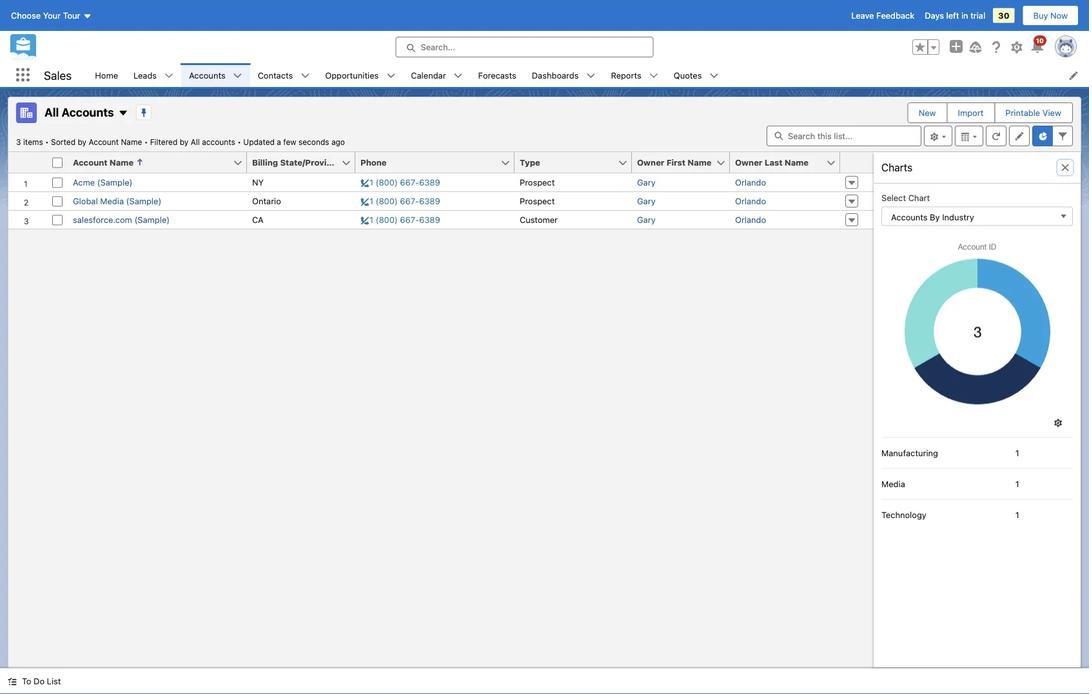 Task type: locate. For each thing, give the bounding box(es) containing it.
dashboards
[[532, 70, 579, 80]]

accounts up sorted
[[62, 105, 114, 119]]

1 horizontal spatial owner
[[736, 158, 763, 167]]

owner left first
[[637, 158, 665, 167]]

text default image left contacts
[[233, 71, 242, 80]]

2 orlando from the top
[[736, 196, 767, 206]]

1 for media
[[1016, 480, 1020, 489]]

1 vertical spatial prospect
[[520, 196, 555, 206]]

text default image inside reports list item
[[650, 71, 659, 80]]

(sample)
[[97, 178, 133, 187], [126, 196, 162, 206], [134, 215, 170, 225]]

0 horizontal spatial media
[[100, 196, 124, 206]]

text default image inside to do list button
[[8, 678, 17, 687]]

acme
[[73, 178, 95, 187]]

1 vertical spatial orlando
[[736, 196, 767, 206]]

prospect for ontario
[[520, 196, 555, 206]]

gary for ca
[[637, 215, 656, 225]]

accounts right leads list item
[[189, 70, 226, 80]]

all accounts|accounts|list view element
[[8, 97, 1082, 669]]

2 orlando link from the top
[[736, 196, 767, 206]]

1 1 from the top
[[1016, 449, 1020, 458]]

last
[[765, 158, 783, 167]]

text default image
[[165, 71, 174, 80], [454, 71, 463, 80], [118, 108, 128, 118], [8, 678, 17, 687]]

0 vertical spatial 1
[[1016, 449, 1020, 458]]

reports
[[611, 70, 642, 80]]

0 vertical spatial accounts
[[189, 70, 226, 80]]

quotes list item
[[666, 63, 727, 87]]

1 orlando from the top
[[736, 178, 767, 187]]

text default image inside leads list item
[[165, 71, 174, 80]]

1 vertical spatial account
[[73, 158, 108, 167]]

cell
[[47, 152, 68, 174]]

2 by from the left
[[180, 137, 189, 146]]

text default image
[[233, 71, 242, 80], [301, 71, 310, 80], [387, 71, 396, 80], [587, 71, 596, 80], [650, 71, 659, 80], [710, 71, 719, 80], [1061, 163, 1071, 173]]

0 vertical spatial prospect
[[520, 178, 555, 187]]

(sample) down global media (sample)
[[134, 215, 170, 225]]

2 horizontal spatial accounts
[[892, 212, 928, 222]]

orlando for ca
[[736, 215, 767, 225]]

0 vertical spatial click to dial disabled image
[[361, 178, 441, 187]]

0 vertical spatial media
[[100, 196, 124, 206]]

media down acme (sample) link
[[100, 196, 124, 206]]

choose your tour button
[[10, 5, 93, 26]]

calendar list item
[[403, 63, 471, 87]]

2 horizontal spatial •
[[238, 137, 241, 146]]

new button
[[909, 103, 947, 123]]

owner
[[637, 158, 665, 167], [736, 158, 763, 167]]

first
[[667, 158, 686, 167]]

0 vertical spatial all
[[45, 105, 59, 119]]

1 for technology
[[1016, 511, 1020, 520]]

owner for owner last name
[[736, 158, 763, 167]]

all accounts status
[[16, 137, 243, 146]]

list containing home
[[87, 63, 1090, 87]]

prospect
[[520, 178, 555, 187], [520, 196, 555, 206]]

text default image right the reports
[[650, 71, 659, 80]]

trial
[[971, 11, 986, 20]]

leave
[[852, 11, 875, 20]]

3 orlando from the top
[[736, 215, 767, 225]]

text default image down view
[[1061, 163, 1071, 173]]

account name
[[73, 158, 134, 167]]

item number image
[[8, 152, 47, 173]]

buy now
[[1034, 11, 1069, 20]]

0 horizontal spatial by
[[78, 137, 87, 146]]

accounts down select chart
[[892, 212, 928, 222]]

opportunities list item
[[318, 63, 403, 87]]

None search field
[[767, 126, 922, 146]]

printable
[[1006, 108, 1041, 118]]

group
[[913, 39, 940, 55]]

accounts for accounts
[[189, 70, 226, 80]]

3 gary link from the top
[[637, 215, 656, 225]]

text default image right contacts
[[301, 71, 310, 80]]

(sample) up global media (sample)
[[97, 178, 133, 187]]

(sample) for salesforce.com
[[134, 215, 170, 225]]

1 vertical spatial orlando link
[[736, 196, 767, 206]]

2 prospect from the top
[[520, 196, 555, 206]]

click to dial disabled image
[[361, 178, 441, 187], [361, 196, 441, 206], [361, 215, 441, 225]]

1
[[1016, 449, 1020, 458], [1016, 480, 1020, 489], [1016, 511, 1020, 520]]

1 horizontal spatial media
[[882, 480, 906, 489]]

1 horizontal spatial •
[[144, 137, 148, 146]]

2 1 from the top
[[1016, 480, 1020, 489]]

import
[[959, 108, 984, 118]]

0 horizontal spatial •
[[45, 137, 49, 146]]

owner left last
[[736, 158, 763, 167]]

0 vertical spatial orlando
[[736, 178, 767, 187]]

3 1 from the top
[[1016, 511, 1020, 520]]

prospect down 'type' at top
[[520, 178, 555, 187]]

2 vertical spatial (sample)
[[134, 215, 170, 225]]

by right filtered on the top left of page
[[180, 137, 189, 146]]

2 gary from the top
[[637, 196, 656, 206]]

charts
[[882, 162, 913, 174]]

2 vertical spatial gary link
[[637, 215, 656, 225]]

name right last
[[785, 158, 809, 167]]

phone
[[361, 158, 387, 167]]

ontario
[[252, 196, 281, 206]]

1 prospect from the top
[[520, 178, 555, 187]]

owner last name
[[736, 158, 809, 167]]

all
[[45, 105, 59, 119], [191, 137, 200, 146]]

gary link for ny
[[637, 178, 656, 187]]

accounts inside popup button
[[892, 212, 928, 222]]

account name element
[[68, 152, 255, 174]]

account
[[89, 137, 119, 146], [73, 158, 108, 167]]

text default image left the reports
[[587, 71, 596, 80]]

1 horizontal spatial accounts
[[189, 70, 226, 80]]

text default image for dashboards
[[587, 71, 596, 80]]

2 vertical spatial click to dial disabled image
[[361, 215, 441, 225]]

accounts
[[189, 70, 226, 80], [62, 105, 114, 119], [892, 212, 928, 222]]

to
[[22, 677, 31, 687]]

2 vertical spatial orlando
[[736, 215, 767, 225]]

2 click to dial disabled image from the top
[[361, 196, 441, 206]]

name right first
[[688, 158, 712, 167]]

2 owner from the left
[[736, 158, 763, 167]]

1 vertical spatial 1
[[1016, 480, 1020, 489]]

contacts
[[258, 70, 293, 80]]

accounts link
[[181, 63, 233, 87]]

prospect up customer
[[520, 196, 555, 206]]

text default image inside contacts list item
[[301, 71, 310, 80]]

10 button
[[1030, 35, 1047, 55]]

text default image inside calendar list item
[[454, 71, 463, 80]]

leave feedback link
[[852, 11, 915, 20]]

media inside all accounts "grid"
[[100, 196, 124, 206]]

salesforce.com (sample) link
[[73, 215, 170, 225]]

to do list
[[22, 677, 61, 687]]

2 vertical spatial 1
[[1016, 511, 1020, 520]]

manufacturing
[[882, 449, 939, 458]]

dashboards link
[[524, 63, 587, 87]]

click to dial disabled image for ny
[[361, 178, 441, 187]]

all left accounts
[[191, 137, 200, 146]]

few
[[283, 137, 297, 146]]

1 gary link from the top
[[637, 178, 656, 187]]

1 vertical spatial gary
[[637, 196, 656, 206]]

1 horizontal spatial by
[[180, 137, 189, 146]]

updated
[[243, 137, 275, 146]]

text default image inside "quotes" list item
[[710, 71, 719, 80]]

3 click to dial disabled image from the top
[[361, 215, 441, 225]]

text default image right calendar
[[454, 71, 463, 80]]

account inside button
[[73, 158, 108, 167]]

text default image for accounts
[[233, 71, 242, 80]]

contacts list item
[[250, 63, 318, 87]]

orlando
[[736, 178, 767, 187], [736, 196, 767, 206], [736, 215, 767, 225]]

2 vertical spatial gary
[[637, 215, 656, 225]]

media up technology
[[882, 480, 906, 489]]

do
[[34, 677, 45, 687]]

search...
[[421, 42, 456, 52]]

0 vertical spatial (sample)
[[97, 178, 133, 187]]

global
[[73, 196, 98, 206]]

accounts image
[[16, 103, 37, 123]]

(sample) for acme
[[97, 178, 133, 187]]

click to dial disabled image for ca
[[361, 215, 441, 225]]

0 horizontal spatial owner
[[637, 158, 665, 167]]

gary for ny
[[637, 178, 656, 187]]

2 gary link from the top
[[637, 196, 656, 206]]

by right sorted
[[78, 137, 87, 146]]

accounts inside list item
[[189, 70, 226, 80]]

opportunities
[[325, 70, 379, 80]]

billing state/province element
[[247, 152, 363, 174]]

gary link
[[637, 178, 656, 187], [637, 196, 656, 206], [637, 215, 656, 225]]

orlando link for ontario
[[736, 196, 767, 206]]

your
[[43, 11, 61, 20]]

account up 'acme'
[[73, 158, 108, 167]]

1 click to dial disabled image from the top
[[361, 178, 441, 187]]

text default image for quotes
[[710, 71, 719, 80]]

days
[[925, 11, 945, 20]]

•
[[45, 137, 49, 146], [144, 137, 148, 146], [238, 137, 241, 146]]

all accounts
[[45, 105, 114, 119]]

2 vertical spatial orlando link
[[736, 215, 767, 225]]

• left updated
[[238, 137, 241, 146]]

gary
[[637, 178, 656, 187], [637, 196, 656, 206], [637, 215, 656, 225]]

acme (sample) link
[[73, 178, 133, 187]]

owner inside owner first name button
[[637, 158, 665, 167]]

ny
[[252, 178, 264, 187]]

sorted
[[51, 137, 76, 146]]

1 orlando link from the top
[[736, 178, 767, 187]]

state/province
[[280, 158, 342, 167]]

home
[[95, 70, 118, 80]]

text default image right quotes
[[710, 71, 719, 80]]

prospect for ny
[[520, 178, 555, 187]]

(sample) up salesforce.com (sample) on the top
[[126, 196, 162, 206]]

import button
[[948, 103, 995, 123]]

item number element
[[8, 152, 47, 174]]

2 • from the left
[[144, 137, 148, 146]]

text default image inside dashboards list item
[[587, 71, 596, 80]]

acme (sample)
[[73, 178, 133, 187]]

name down all accounts status
[[110, 158, 134, 167]]

0 horizontal spatial accounts
[[62, 105, 114, 119]]

1 vertical spatial all
[[191, 137, 200, 146]]

account up account name
[[89, 137, 119, 146]]

0 vertical spatial orlando link
[[736, 178, 767, 187]]

text default image inside accounts list item
[[233, 71, 242, 80]]

accounts for accounts by industry
[[892, 212, 928, 222]]

1 vertical spatial media
[[882, 480, 906, 489]]

• left filtered on the top left of page
[[144, 137, 148, 146]]

1 owner from the left
[[637, 158, 665, 167]]

technology
[[882, 511, 927, 520]]

2 vertical spatial accounts
[[892, 212, 928, 222]]

• right items
[[45, 137, 49, 146]]

text default image right leads
[[165, 71, 174, 80]]

industry
[[943, 212, 975, 222]]

text default image inside opportunities list item
[[387, 71, 396, 80]]

1 vertical spatial click to dial disabled image
[[361, 196, 441, 206]]

1 for manufacturing
[[1016, 449, 1020, 458]]

phone element
[[356, 152, 523, 174]]

1 vertical spatial gary link
[[637, 196, 656, 206]]

media
[[100, 196, 124, 206], [882, 480, 906, 489]]

0 vertical spatial gary
[[637, 178, 656, 187]]

owner inside button
[[736, 158, 763, 167]]

leads
[[134, 70, 157, 80]]

text default image left calendar
[[387, 71, 396, 80]]

3 orlando link from the top
[[736, 215, 767, 225]]

list
[[87, 63, 1090, 87]]

all right accounts icon
[[45, 105, 59, 119]]

0 vertical spatial gary link
[[637, 178, 656, 187]]

3 gary from the top
[[637, 215, 656, 225]]

1 gary from the top
[[637, 178, 656, 187]]

account name button
[[68, 152, 233, 173]]

text default image left to
[[8, 678, 17, 687]]



Task type: vqa. For each thing, say whether or not it's contained in the screenshot.
"Extension"
no



Task type: describe. For each thing, give the bounding box(es) containing it.
billing state/province
[[252, 158, 342, 167]]

1 by from the left
[[78, 137, 87, 146]]

1 horizontal spatial all
[[191, 137, 200, 146]]

gary for ontario
[[637, 196, 656, 206]]

orlando link for ny
[[736, 178, 767, 187]]

printable view button
[[996, 103, 1072, 123]]

days left in trial
[[925, 11, 986, 20]]

choose your tour
[[11, 11, 80, 20]]

owner for owner first name
[[637, 158, 665, 167]]

select
[[882, 193, 907, 203]]

quotes link
[[666, 63, 710, 87]]

items
[[23, 137, 43, 146]]

dashboards list item
[[524, 63, 604, 87]]

click to dial disabled image for ontario
[[361, 196, 441, 206]]

action image
[[841, 152, 874, 173]]

1 vertical spatial accounts
[[62, 105, 114, 119]]

home link
[[87, 63, 126, 87]]

chart
[[909, 193, 931, 203]]

opportunities link
[[318, 63, 387, 87]]

in
[[962, 11, 969, 20]]

feedback
[[877, 11, 915, 20]]

salesforce.com
[[73, 215, 132, 225]]

orlando link for ca
[[736, 215, 767, 225]]

quotes
[[674, 70, 702, 80]]

global media (sample) link
[[73, 196, 162, 206]]

accounts by industry
[[892, 212, 975, 222]]

0 vertical spatial account
[[89, 137, 119, 146]]

buy now button
[[1023, 5, 1079, 26]]

all accounts grid
[[8, 152, 874, 230]]

list
[[47, 677, 61, 687]]

customer
[[520, 215, 558, 225]]

name up account name button
[[121, 137, 142, 146]]

forecasts
[[478, 70, 517, 80]]

owner first name
[[637, 158, 712, 167]]

1 • from the left
[[45, 137, 49, 146]]

new
[[919, 108, 937, 118]]

view
[[1043, 108, 1062, 118]]

calendar
[[411, 70, 446, 80]]

reports list item
[[604, 63, 666, 87]]

contacts link
[[250, 63, 301, 87]]

type button
[[515, 152, 618, 173]]

text default image for opportunities
[[387, 71, 396, 80]]

3 items • sorted by account name • filtered by all accounts • updated a few seconds ago
[[16, 137, 345, 146]]

salesforce.com (sample)
[[73, 215, 170, 225]]

accounts by industry button
[[882, 207, 1074, 226]]

reports link
[[604, 63, 650, 87]]

phone button
[[356, 152, 501, 173]]

gary link for ca
[[637, 215, 656, 225]]

leads list item
[[126, 63, 181, 87]]

a
[[277, 137, 281, 146]]

type
[[520, 158, 541, 167]]

billing state/province button
[[247, 152, 342, 173]]

select chart
[[882, 193, 931, 203]]

cell inside all accounts "grid"
[[47, 152, 68, 174]]

1 vertical spatial (sample)
[[126, 196, 162, 206]]

none search field inside all accounts|accounts|list view "element"
[[767, 126, 922, 146]]

accounts
[[202, 137, 235, 146]]

accounts list item
[[181, 63, 250, 87]]

buy
[[1034, 11, 1049, 20]]

owner first name element
[[632, 152, 738, 174]]

by
[[931, 212, 940, 222]]

text default image for reports
[[650, 71, 659, 80]]

text default image up all accounts status
[[118, 108, 128, 118]]

0 horizontal spatial all
[[45, 105, 59, 119]]

calendar link
[[403, 63, 454, 87]]

owner last name element
[[730, 152, 848, 174]]

orlando for ontario
[[736, 196, 767, 206]]

gary link for ontario
[[637, 196, 656, 206]]

10
[[1037, 37, 1045, 44]]

Search All Accounts list view. search field
[[767, 126, 922, 146]]

owner last name button
[[730, 152, 827, 173]]

ago
[[332, 137, 345, 146]]

sales
[[44, 68, 72, 82]]

seconds
[[299, 137, 329, 146]]

to do list button
[[0, 669, 69, 695]]

left
[[947, 11, 960, 20]]

choose
[[11, 11, 41, 20]]

3 • from the left
[[238, 137, 241, 146]]

now
[[1051, 11, 1069, 20]]

tour
[[63, 11, 80, 20]]

search... button
[[396, 37, 654, 57]]

printable view
[[1006, 108, 1062, 118]]

30
[[999, 11, 1010, 20]]

owner first name button
[[632, 152, 716, 173]]

text default image for contacts
[[301, 71, 310, 80]]

action element
[[841, 152, 874, 174]]

ca
[[252, 215, 264, 225]]

billing
[[252, 158, 278, 167]]

filtered
[[150, 137, 178, 146]]

type element
[[515, 152, 640, 174]]

leads link
[[126, 63, 165, 87]]

forecasts link
[[471, 63, 524, 87]]

leave feedback
[[852, 11, 915, 20]]

orlando for ny
[[736, 178, 767, 187]]

3
[[16, 137, 21, 146]]



